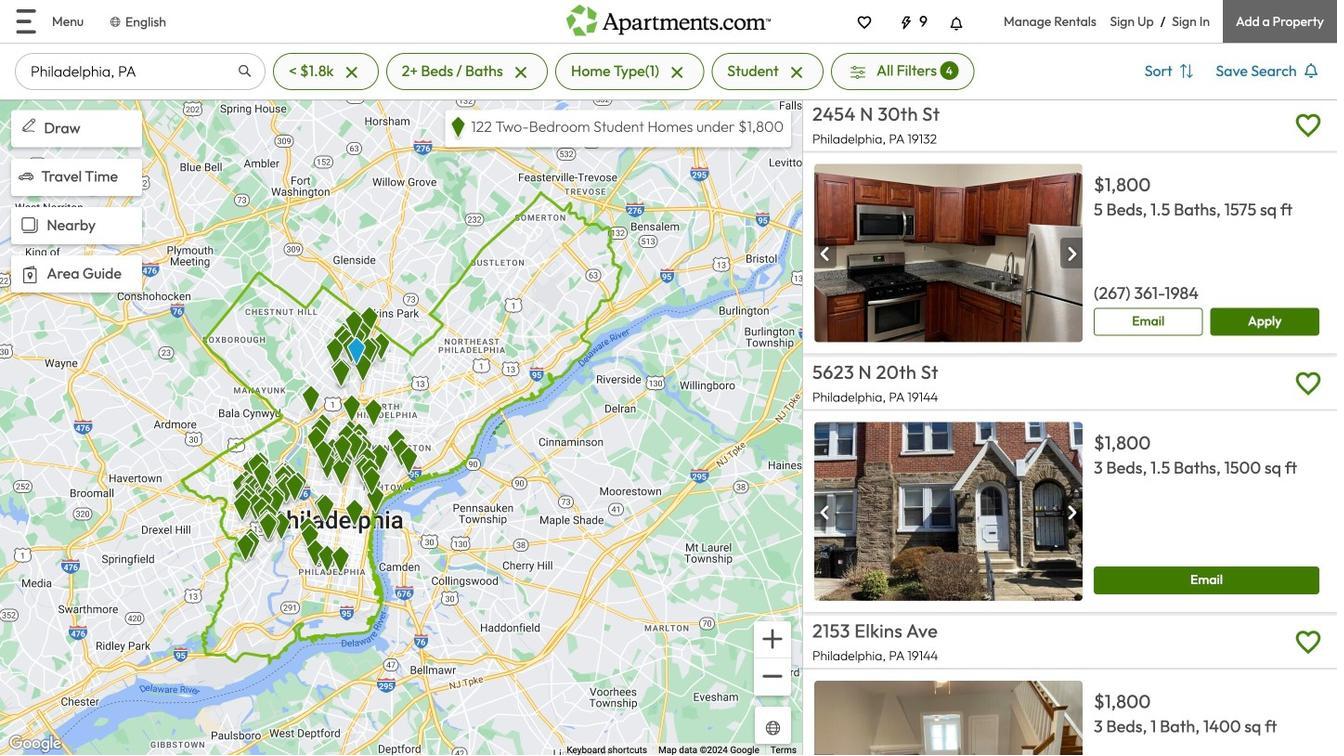 Task type: vqa. For each thing, say whether or not it's contained in the screenshot.
Waterton 'image'
no



Task type: locate. For each thing, give the bounding box(es) containing it.
0 vertical spatial margin image
[[19, 115, 39, 136]]

margin image
[[19, 115, 39, 136], [19, 169, 33, 184], [17, 261, 43, 288]]

placard image image
[[815, 239, 837, 270], [1061, 239, 1083, 270], [815, 497, 837, 528], [1061, 497, 1083, 528]]

2 vertical spatial margin image
[[17, 261, 43, 288]]

building photo - 5623 n 20th st image
[[815, 422, 1083, 601]]

apartments.com logo image
[[567, 0, 771, 36]]

building photo - 2454 n 30th st image
[[815, 164, 1083, 343]]



Task type: describe. For each thing, give the bounding box(es) containing it.
building photo - 2153 elkins ave image
[[815, 681, 1083, 755]]

satellite view image
[[763, 717, 784, 739]]

map region
[[0, 99, 803, 755]]

margin image
[[17, 212, 43, 239]]

1 vertical spatial margin image
[[19, 169, 33, 184]]

Location or Point of Interest text field
[[15, 53, 266, 90]]

google image
[[5, 732, 66, 755]]



